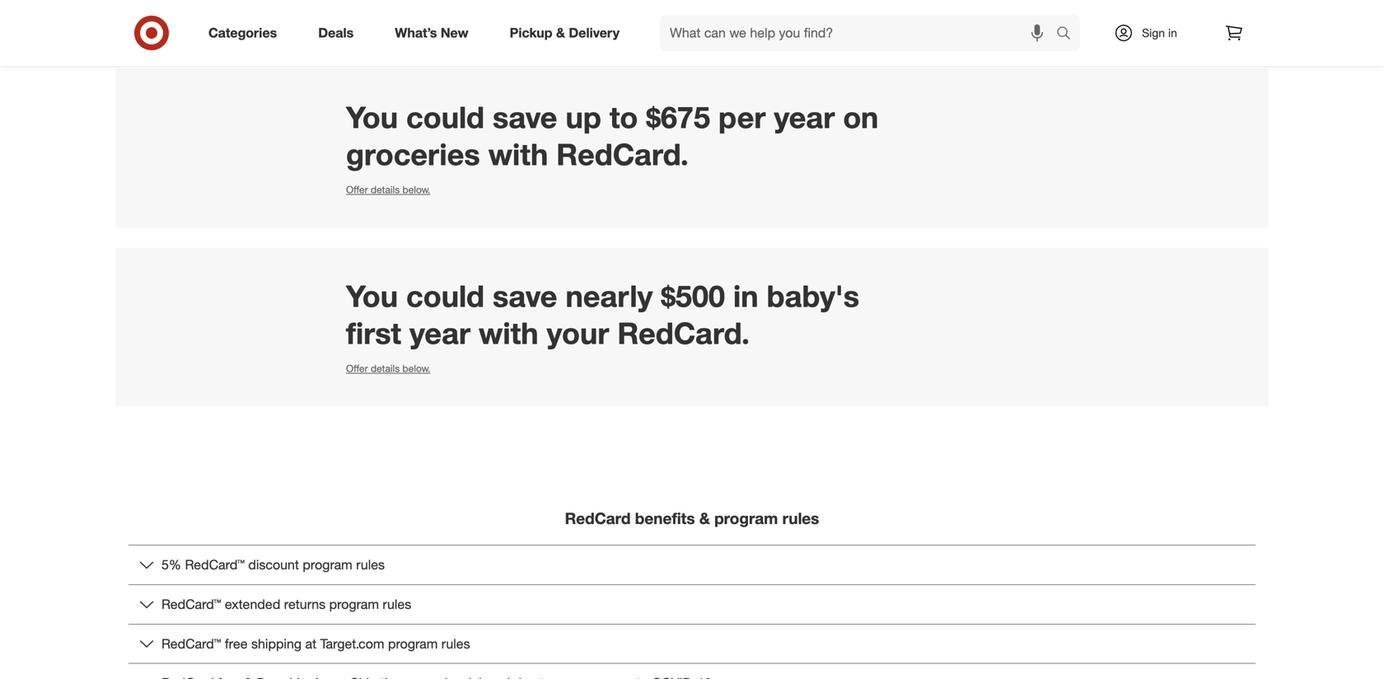Task type: describe. For each thing, give the bounding box(es) containing it.
new
[[441, 25, 469, 41]]

pickup
[[510, 25, 553, 41]]

redcard™ inside "5% redcard™ discount program rules" dropdown button
[[185, 557, 245, 573]]

redcard™ for free
[[162, 636, 221, 652]]

with inside you could save up to $675 per year on groceries with redcard.
[[488, 136, 548, 172]]

categories
[[209, 25, 277, 41]]

rules for redcard™ extended returns program rules
[[383, 596, 411, 612]]

save for your
[[493, 278, 558, 314]]

sign in
[[1142, 26, 1178, 40]]

redcard™ free shipping at target.com program rules button
[[129, 625, 1256, 663]]

extended
[[225, 596, 280, 612]]

program for returns
[[329, 596, 379, 612]]

free
[[225, 636, 248, 652]]

sign
[[1142, 26, 1165, 40]]

groceries
[[346, 136, 480, 172]]

offer details below. for you could save up to $675 per year on groceries with redcard.
[[346, 183, 431, 196]]

deals
[[318, 25, 354, 41]]

details for you could save nearly $500 in baby's first year with your redcard.
[[371, 362, 400, 375]]

what's new link
[[381, 15, 489, 51]]

$675
[[646, 99, 710, 135]]

What can we help you find? suggestions appear below search field
[[660, 15, 1061, 51]]

search
[[1049, 26, 1089, 43]]

baby's
[[767, 278, 860, 314]]

offer details below. link for you could save nearly $500 in baby's first year with your redcard.
[[346, 362, 431, 375]]

1 vertical spatial &
[[700, 509, 710, 528]]

program right the target.com
[[388, 636, 438, 652]]

what's
[[395, 25, 437, 41]]

redcard™ for extended
[[162, 596, 221, 612]]

5% redcard™ discount program rules button
[[129, 546, 1256, 584]]

details for you could save up to $675 per year on groceries with redcard.
[[371, 183, 400, 196]]

per
[[719, 99, 766, 135]]

pickup & delivery
[[510, 25, 620, 41]]

offer details below. for you could save nearly $500 in baby's first year with your redcard.
[[346, 362, 431, 375]]

below. for groceries
[[403, 183, 431, 196]]

& inside the pickup & delivery link
[[556, 25, 565, 41]]

offer for you could save up to $675 per year on groceries with redcard.
[[346, 183, 368, 196]]

at
[[305, 636, 317, 652]]

redcard benefits & program rules
[[565, 509, 820, 528]]

you for you could save up to $675 per year on groceries with redcard.
[[346, 99, 398, 135]]

could for with
[[406, 278, 485, 314]]

pickup & delivery link
[[496, 15, 640, 51]]

benefits
[[635, 509, 695, 528]]

nearly
[[566, 278, 653, 314]]



Task type: locate. For each thing, give the bounding box(es) containing it.
program up "5% redcard™ discount program rules" dropdown button
[[715, 509, 778, 528]]

0 vertical spatial offer details below.
[[346, 183, 431, 196]]

0 vertical spatial you
[[346, 99, 398, 135]]

redcard. for to
[[557, 136, 689, 172]]

program for &
[[715, 509, 778, 528]]

1 offer details below. from the top
[[346, 183, 431, 196]]

offer details below.
[[346, 183, 431, 196], [346, 362, 431, 375]]

target.com
[[320, 636, 384, 652]]

offer details below. link down groceries
[[346, 183, 431, 196]]

1 you from the top
[[346, 99, 398, 135]]

rules for 5% redcard™ discount program rules
[[356, 557, 385, 573]]

you inside you could save nearly $500 in baby's first year with your redcard.
[[346, 278, 398, 314]]

0 vertical spatial redcard.
[[557, 136, 689, 172]]

in inside you could save nearly $500 in baby's first year with your redcard.
[[733, 278, 759, 314]]

redcard™ free shipping at target.com program rules
[[162, 636, 470, 652]]

2 below. from the top
[[403, 362, 431, 375]]

offer details below. link down first
[[346, 362, 431, 375]]

0 vertical spatial offer details below. link
[[346, 183, 431, 196]]

& right benefits
[[700, 509, 710, 528]]

2 offer details below. from the top
[[346, 362, 431, 375]]

categories link
[[195, 15, 298, 51]]

1 could from the top
[[406, 99, 485, 135]]

5%
[[162, 557, 181, 573]]

0 vertical spatial could
[[406, 99, 485, 135]]

in right $500
[[733, 278, 759, 314]]

to
[[610, 99, 638, 135]]

1 vertical spatial redcard.
[[618, 315, 750, 351]]

redcard™ down 5%
[[162, 596, 221, 612]]

1 below. from the top
[[403, 183, 431, 196]]

year
[[774, 99, 835, 135], [410, 315, 471, 351]]

you up first
[[346, 278, 398, 314]]

delivery
[[569, 25, 620, 41]]

offer details below. down first
[[346, 362, 431, 375]]

save for with
[[493, 99, 558, 135]]

offer details below. link
[[346, 183, 431, 196], [346, 362, 431, 375]]

redcard™ extended returns program rules
[[162, 596, 411, 612]]

redcard™ extended returns program rules button
[[129, 585, 1256, 624]]

you could save up to $675 per year on groceries with redcard.
[[346, 99, 879, 172]]

0 vertical spatial save
[[493, 99, 558, 135]]

1 vertical spatial you
[[346, 278, 398, 314]]

up
[[566, 99, 601, 135]]

rules
[[783, 509, 820, 528], [356, 557, 385, 573], [383, 596, 411, 612], [442, 636, 470, 652]]

1 vertical spatial save
[[493, 278, 558, 314]]

2 you from the top
[[346, 278, 398, 314]]

&
[[556, 25, 565, 41], [700, 509, 710, 528]]

2 details from the top
[[371, 362, 400, 375]]

offer down groceries
[[346, 183, 368, 196]]

year right first
[[410, 315, 471, 351]]

1 horizontal spatial &
[[700, 509, 710, 528]]

1 save from the top
[[493, 99, 558, 135]]

program up returns
[[303, 557, 353, 573]]

in inside sign in link
[[1169, 26, 1178, 40]]

discount
[[248, 557, 299, 573]]

redcard™
[[185, 557, 245, 573], [162, 596, 221, 612], [162, 636, 221, 652]]

could
[[406, 99, 485, 135], [406, 278, 485, 314]]

0 horizontal spatial year
[[410, 315, 471, 351]]

could for groceries
[[406, 99, 485, 135]]

you for you could save nearly $500 in baby's first year with your redcard.
[[346, 278, 398, 314]]

0 vertical spatial offer
[[346, 183, 368, 196]]

1 vertical spatial redcard™
[[162, 596, 221, 612]]

0 vertical spatial &
[[556, 25, 565, 41]]

0 vertical spatial below.
[[403, 183, 431, 196]]

you inside you could save up to $675 per year on groceries with redcard.
[[346, 99, 398, 135]]

1 vertical spatial offer details below.
[[346, 362, 431, 375]]

offer details below. down groceries
[[346, 183, 431, 196]]

program up the target.com
[[329, 596, 379, 612]]

2 could from the top
[[406, 278, 485, 314]]

0 horizontal spatial in
[[733, 278, 759, 314]]

with
[[488, 136, 548, 172], [479, 315, 539, 351]]

& right pickup
[[556, 25, 565, 41]]

what's new
[[395, 25, 469, 41]]

0 horizontal spatial &
[[556, 25, 565, 41]]

redcard. down $500
[[618, 315, 750, 351]]

details
[[371, 183, 400, 196], [371, 362, 400, 375]]

year left the on
[[774, 99, 835, 135]]

redcard. inside you could save up to $675 per year on groceries with redcard.
[[557, 136, 689, 172]]

rules for redcard benefits & program rules
[[783, 509, 820, 528]]

first
[[346, 315, 401, 351]]

1 vertical spatial offer details below. link
[[346, 362, 431, 375]]

0 vertical spatial redcard™
[[185, 557, 245, 573]]

1 vertical spatial in
[[733, 278, 759, 314]]

save up your
[[493, 278, 558, 314]]

rules inside dropdown button
[[383, 596, 411, 612]]

1 offer details below. link from the top
[[346, 183, 431, 196]]

deals link
[[304, 15, 374, 51]]

redcard. down 'to'
[[557, 136, 689, 172]]

$500
[[661, 278, 725, 314]]

save inside you could save nearly $500 in baby's first year with your redcard.
[[493, 278, 558, 314]]

0 vertical spatial with
[[488, 136, 548, 172]]

could inside you could save up to $675 per year on groceries with redcard.
[[406, 99, 485, 135]]

1 offer from the top
[[346, 183, 368, 196]]

program
[[715, 509, 778, 528], [303, 557, 353, 573], [329, 596, 379, 612], [388, 636, 438, 652]]

1 vertical spatial could
[[406, 278, 485, 314]]

offer details below. link for you could save up to $675 per year on groceries with redcard.
[[346, 183, 431, 196]]

sign in link
[[1100, 15, 1203, 51]]

1 vertical spatial below.
[[403, 362, 431, 375]]

2 vertical spatial redcard™
[[162, 636, 221, 652]]

5% redcard™ discount program rules
[[162, 557, 385, 573]]

save left up
[[493, 99, 558, 135]]

1 vertical spatial year
[[410, 315, 471, 351]]

could inside you could save nearly $500 in baby's first year with your redcard.
[[406, 278, 485, 314]]

1 details from the top
[[371, 183, 400, 196]]

0 vertical spatial details
[[371, 183, 400, 196]]

offer down first
[[346, 362, 368, 375]]

1 horizontal spatial year
[[774, 99, 835, 135]]

program inside dropdown button
[[329, 596, 379, 612]]

2 offer details below. link from the top
[[346, 362, 431, 375]]

2 offer from the top
[[346, 362, 368, 375]]

in
[[1169, 26, 1178, 40], [733, 278, 759, 314]]

in right "sign"
[[1169, 26, 1178, 40]]

with inside you could save nearly $500 in baby's first year with your redcard.
[[479, 315, 539, 351]]

0 vertical spatial year
[[774, 99, 835, 135]]

redcard.
[[557, 136, 689, 172], [618, 315, 750, 351]]

2 save from the top
[[493, 278, 558, 314]]

offer for you could save nearly $500 in baby's first year with your redcard.
[[346, 362, 368, 375]]

you
[[346, 99, 398, 135], [346, 278, 398, 314]]

year inside you could save nearly $500 in baby's first year with your redcard.
[[410, 315, 471, 351]]

save inside you could save up to $675 per year on groceries with redcard.
[[493, 99, 558, 135]]

returns
[[284, 596, 326, 612]]

redcard™ right 5%
[[185, 557, 245, 573]]

1 horizontal spatial in
[[1169, 26, 1178, 40]]

redcard™ inside redcard™ free shipping at target.com program rules dropdown button
[[162, 636, 221, 652]]

on
[[843, 99, 879, 135]]

redcard
[[565, 509, 631, 528]]

1 vertical spatial with
[[479, 315, 539, 351]]

redcard. for $500
[[618, 315, 750, 351]]

details down groceries
[[371, 183, 400, 196]]

redcard™ left free
[[162, 636, 221, 652]]

you could save nearly $500 in baby's first year with your redcard.
[[346, 278, 860, 351]]

offer
[[346, 183, 368, 196], [346, 362, 368, 375]]

below.
[[403, 183, 431, 196], [403, 362, 431, 375]]

your
[[547, 315, 609, 351]]

save
[[493, 99, 558, 135], [493, 278, 558, 314]]

0 vertical spatial in
[[1169, 26, 1178, 40]]

redcard™ inside redcard™ extended returns program rules dropdown button
[[162, 596, 221, 612]]

redcard. inside you could save nearly $500 in baby's first year with your redcard.
[[618, 315, 750, 351]]

you up groceries
[[346, 99, 398, 135]]

below. for with
[[403, 362, 431, 375]]

shipping
[[251, 636, 302, 652]]

details down first
[[371, 362, 400, 375]]

1 vertical spatial details
[[371, 362, 400, 375]]

year inside you could save up to $675 per year on groceries with redcard.
[[774, 99, 835, 135]]

1 vertical spatial offer
[[346, 362, 368, 375]]

program for discount
[[303, 557, 353, 573]]

search button
[[1049, 15, 1089, 54]]



Task type: vqa. For each thing, say whether or not it's contained in the screenshot.
Target.com
yes



